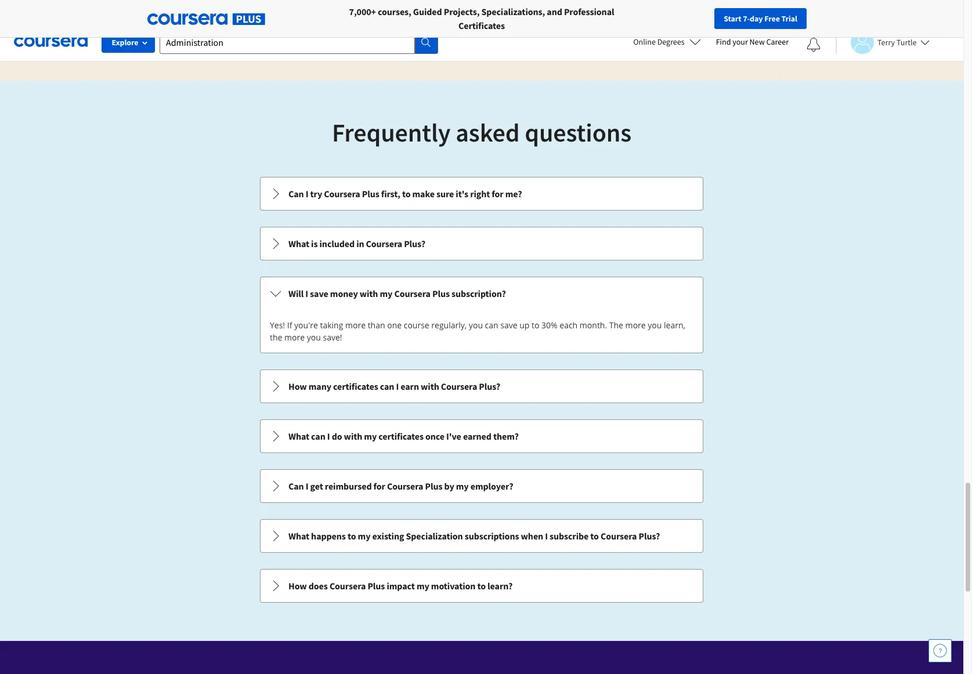 Task type: describe. For each thing, give the bounding box(es) containing it.
how for how does coursera plus impact my motivation to learn?
[[288, 580, 307, 592]]

to right subscribe
[[590, 530, 599, 542]]

how many certificates can i earn with coursera plus? button
[[261, 370, 703, 403]]

reimbursed
[[325, 481, 372, 492]]

online degrees
[[633, 37, 685, 47]]

frequently
[[332, 117, 451, 149]]

my left existing
[[358, 530, 370, 542]]

7,000+
[[349, 6, 376, 17]]

each
[[560, 320, 578, 331]]

1 vertical spatial certificates
[[379, 431, 424, 442]]

with for certificates
[[344, 431, 362, 442]]

will
[[288, 288, 304, 299]]

can i try coursera plus first, to make sure it's right for me?
[[288, 188, 522, 200]]

subscribe
[[550, 530, 589, 542]]

explore button
[[102, 32, 155, 53]]

me?
[[505, 188, 522, 200]]

frequently asked questions
[[332, 117, 631, 149]]

trial
[[781, 13, 797, 24]]

up
[[520, 320, 530, 331]]

start 7-day free trial button
[[715, 8, 807, 29]]

courses,
[[378, 6, 411, 17]]

coursera plus image
[[147, 13, 265, 25]]

my for motivation
[[417, 580, 429, 592]]

my for certificates
[[364, 431, 377, 442]]

it's
[[456, 188, 468, 200]]

existing
[[372, 530, 404, 542]]

course
[[404, 320, 429, 331]]

coursera inside can i try coursera plus first, to make sure it's right for me? dropdown button
[[324, 188, 360, 200]]

what is included in coursera plus?
[[288, 238, 425, 250]]

if
[[287, 320, 292, 331]]

how many certificates can i earn with coursera plus?
[[288, 381, 500, 392]]

0 horizontal spatial certificates
[[333, 381, 378, 392]]

than
[[368, 320, 385, 331]]

list containing can i try coursera plus first, to make sure it's right for me?
[[259, 176, 705, 604]]

show notifications image
[[807, 38, 821, 52]]

is
[[311, 238, 318, 250]]

to inside the yes! if you're taking more than one course regularly, you can save up to 30% each month. the more you learn, the more you save!
[[532, 320, 539, 331]]

start 7-day free trial
[[724, 13, 797, 24]]

what happens to my existing specialization subscriptions when i subscribe to coursera plus?
[[288, 530, 660, 542]]

yes!
[[270, 320, 285, 331]]

sure
[[436, 188, 454, 200]]

banner navigation
[[9, 0, 327, 32]]

find your new career
[[716, 37, 789, 47]]

once
[[425, 431, 444, 442]]

i left "get"
[[306, 481, 308, 492]]

make
[[412, 188, 435, 200]]

for inside dropdown button
[[373, 481, 385, 492]]

1 vertical spatial with
[[421, 381, 439, 392]]

7-
[[743, 13, 750, 24]]

specializations,
[[481, 6, 545, 17]]

explore
[[112, 37, 138, 48]]

career
[[766, 37, 789, 47]]

my for coursera
[[380, 288, 393, 299]]

terry turtle
[[877, 37, 917, 47]]

save inside the yes! if you're taking more than one course regularly, you can save up to 30% each month. the more you learn, the more you save!
[[500, 320, 517, 331]]

learn?
[[488, 580, 513, 592]]

specialization
[[406, 530, 463, 542]]

what is included in coursera plus? button
[[261, 227, 703, 260]]

coursera inside how does coursera plus impact my motivation to learn? "dropdown button"
[[330, 580, 366, 592]]

for for universities
[[172, 6, 184, 17]]

free
[[764, 13, 780, 24]]

them?
[[493, 431, 519, 442]]

learn,
[[664, 320, 685, 331]]

find
[[716, 37, 731, 47]]

can for can i get reimbursed for coursera plus by my employer?
[[288, 481, 304, 492]]

first,
[[381, 188, 400, 200]]

what can i do with my certificates once i've earned them?
[[288, 431, 519, 442]]

can i get reimbursed for coursera plus by my employer?
[[288, 481, 513, 492]]

1 vertical spatial can
[[380, 381, 394, 392]]

do
[[332, 431, 342, 442]]

the
[[270, 332, 282, 343]]

plus left by
[[425, 481, 442, 492]]

how does coursera plus impact my motivation to learn? button
[[261, 570, 703, 602]]

7,000+ courses, guided projects, specializations, and professional certificates
[[349, 6, 614, 31]]

coursera inside can i get reimbursed for coursera plus by my employer? dropdown button
[[387, 481, 423, 492]]

right
[[470, 188, 490, 200]]

i right when
[[545, 530, 548, 542]]

in
[[356, 238, 364, 250]]

terry turtle button
[[836, 30, 929, 54]]

i left the do
[[327, 431, 330, 442]]

can i get reimbursed for coursera plus by my employer? button
[[261, 470, 703, 503]]

what happens to my existing specialization subscriptions when i subscribe to coursera plus? button
[[261, 520, 703, 552]]

what for what happens to my existing specialization subscriptions when i subscribe to coursera plus?
[[288, 530, 309, 542]]

what for what is included in coursera plus?
[[288, 238, 309, 250]]

my right by
[[456, 481, 469, 492]]

to inside dropdown button
[[402, 188, 411, 200]]

turtle
[[897, 37, 917, 47]]

2 vertical spatial plus?
[[639, 530, 660, 542]]

by
[[444, 481, 454, 492]]

plus up regularly,
[[432, 288, 450, 299]]

i've
[[446, 431, 461, 442]]

what for what can i do with my certificates once i've earned them?
[[288, 431, 309, 442]]

for governments
[[250, 6, 317, 17]]



Task type: locate. For each thing, give the bounding box(es) containing it.
coursera right 'earn'
[[441, 381, 477, 392]]

1 horizontal spatial for
[[250, 6, 263, 17]]

plus left the impact
[[368, 580, 385, 592]]

money
[[330, 288, 358, 299]]

coursera image
[[14, 33, 88, 51]]

can inside dropdown button
[[288, 481, 304, 492]]

to left learn?
[[477, 580, 486, 592]]

more right 'the'
[[625, 320, 646, 331]]

for inside dropdown button
[[492, 188, 503, 200]]

with right money
[[360, 288, 378, 299]]

your
[[732, 37, 748, 47]]

0 horizontal spatial more
[[284, 332, 305, 343]]

coursera right try
[[324, 188, 360, 200]]

one
[[387, 320, 402, 331]]

1 horizontal spatial plus?
[[479, 381, 500, 392]]

how for how many certificates can i earn with coursera plus?
[[288, 381, 307, 392]]

2 can from the top
[[288, 481, 304, 492]]

for right reimbursed
[[373, 481, 385, 492]]

get
[[310, 481, 323, 492]]

None search field
[[160, 30, 438, 54]]

try
[[310, 188, 322, 200]]

when
[[521, 530, 543, 542]]

0 vertical spatial what
[[288, 238, 309, 250]]

employer?
[[470, 481, 513, 492]]

more down if
[[284, 332, 305, 343]]

my right the do
[[364, 431, 377, 442]]

i left 'earn'
[[396, 381, 399, 392]]

save!
[[323, 332, 342, 343]]

included
[[319, 238, 355, 250]]

how inside dropdown button
[[288, 381, 307, 392]]

motivation
[[431, 580, 475, 592]]

to right happens
[[348, 530, 356, 542]]

asked
[[456, 117, 520, 149]]

save
[[310, 288, 328, 299], [500, 320, 517, 331]]

plus?
[[404, 238, 425, 250], [479, 381, 500, 392], [639, 530, 660, 542]]

taking
[[320, 320, 343, 331]]

you're
[[294, 320, 318, 331]]

for
[[172, 6, 184, 17], [250, 6, 263, 17]]

projects,
[[444, 6, 480, 17]]

1 horizontal spatial you
[[469, 320, 483, 331]]

30%
[[541, 320, 557, 331]]

what can i do with my certificates once i've earned them? button
[[261, 420, 703, 453]]

1 for from the left
[[172, 6, 184, 17]]

plus
[[362, 188, 379, 200], [432, 288, 450, 299], [425, 481, 442, 492], [368, 580, 385, 592]]

1 vertical spatial for
[[373, 481, 385, 492]]

0 horizontal spatial save
[[310, 288, 328, 299]]

coursera inside the "what is included in coursera plus?" dropdown button
[[366, 238, 402, 250]]

my right the impact
[[417, 580, 429, 592]]

save right the will
[[310, 288, 328, 299]]

can left try
[[288, 188, 304, 200]]

1 horizontal spatial can
[[380, 381, 394, 392]]

you right regularly,
[[469, 320, 483, 331]]

with
[[360, 288, 378, 299], [421, 381, 439, 392], [344, 431, 362, 442]]

businesses link
[[91, 0, 158, 23]]

0 horizontal spatial you
[[307, 332, 321, 343]]

more
[[345, 320, 366, 331], [625, 320, 646, 331], [284, 332, 305, 343]]

0 vertical spatial with
[[360, 288, 378, 299]]

certificates left "once"
[[379, 431, 424, 442]]

start
[[724, 13, 741, 24]]

list
[[259, 176, 705, 604]]

plus inside "dropdown button"
[[368, 580, 385, 592]]

to right up
[[532, 320, 539, 331]]

help center image
[[933, 644, 947, 658]]

coursera right does
[[330, 580, 366, 592]]

0 vertical spatial can
[[485, 320, 498, 331]]

0 horizontal spatial for
[[373, 481, 385, 492]]

2 what from the top
[[288, 431, 309, 442]]

find your new career link
[[710, 35, 794, 49]]

2 vertical spatial what
[[288, 530, 309, 542]]

2 horizontal spatial can
[[485, 320, 498, 331]]

2 how from the top
[[288, 580, 307, 592]]

with for coursera
[[360, 288, 378, 299]]

can left 'earn'
[[380, 381, 394, 392]]

will i save money with my coursera plus subscription?
[[288, 288, 506, 299]]

coursera inside will i save money with my coursera plus subscription? dropdown button
[[394, 288, 431, 299]]

professional
[[564, 6, 614, 17]]

universities
[[186, 6, 232, 17]]

i
[[306, 188, 308, 200], [305, 288, 308, 299], [396, 381, 399, 392], [327, 431, 330, 442], [306, 481, 308, 492], [545, 530, 548, 542]]

coursera left by
[[387, 481, 423, 492]]

can left up
[[485, 320, 498, 331]]

can i try coursera plus first, to make sure it's right for me? button
[[261, 178, 703, 210]]

0 horizontal spatial can
[[311, 431, 325, 442]]

i left try
[[306, 188, 308, 200]]

0 vertical spatial save
[[310, 288, 328, 299]]

coursera inside "what happens to my existing specialization subscriptions when i subscribe to coursera plus?" dropdown button
[[601, 530, 637, 542]]

0 vertical spatial certificates
[[333, 381, 378, 392]]

1 vertical spatial how
[[288, 580, 307, 592]]

1 how from the top
[[288, 381, 307, 392]]

1 horizontal spatial for
[[492, 188, 503, 200]]

can inside dropdown button
[[288, 188, 304, 200]]

1 vertical spatial what
[[288, 431, 309, 442]]

guided
[[413, 6, 442, 17]]

my
[[380, 288, 393, 299], [364, 431, 377, 442], [456, 481, 469, 492], [358, 530, 370, 542], [417, 580, 429, 592]]

to inside "dropdown button"
[[477, 580, 486, 592]]

for left universities in the left of the page
[[172, 6, 184, 17]]

does
[[309, 580, 328, 592]]

earn
[[401, 381, 419, 392]]

coursera up course
[[394, 288, 431, 299]]

to
[[402, 188, 411, 200], [532, 320, 539, 331], [348, 530, 356, 542], [590, 530, 599, 542], [477, 580, 486, 592]]

businesses
[[109, 6, 153, 17]]

for left me?
[[492, 188, 503, 200]]

my inside "dropdown button"
[[417, 580, 429, 592]]

1 vertical spatial can
[[288, 481, 304, 492]]

how does coursera plus impact my motivation to learn?
[[288, 580, 513, 592]]

can
[[288, 188, 304, 200], [288, 481, 304, 492]]

you left learn,
[[648, 320, 662, 331]]

what left happens
[[288, 530, 309, 542]]

0 horizontal spatial plus?
[[404, 238, 425, 250]]

online degrees button
[[624, 29, 710, 55]]

0 vertical spatial can
[[288, 188, 304, 200]]

can left "get"
[[288, 481, 304, 492]]

certificates
[[333, 381, 378, 392], [379, 431, 424, 442]]

yes! if you're taking more than one course regularly, you can save up to 30% each month. the more you learn, the more you save!
[[270, 320, 685, 343]]

0 horizontal spatial for
[[172, 6, 184, 17]]

happens
[[311, 530, 346, 542]]

1 what from the top
[[288, 238, 309, 250]]

new
[[750, 37, 765, 47]]

what left is
[[288, 238, 309, 250]]

more left than
[[345, 320, 366, 331]]

online
[[633, 37, 656, 47]]

you
[[469, 320, 483, 331], [648, 320, 662, 331], [307, 332, 321, 343]]

certificates
[[458, 20, 505, 31]]

coursera right in
[[366, 238, 402, 250]]

What do you want to learn? text field
[[160, 30, 415, 54]]

1 horizontal spatial certificates
[[379, 431, 424, 442]]

how left many
[[288, 381, 307, 392]]

2 vertical spatial can
[[311, 431, 325, 442]]

earned
[[463, 431, 491, 442]]

coursera
[[324, 188, 360, 200], [366, 238, 402, 250], [394, 288, 431, 299], [441, 381, 477, 392], [387, 481, 423, 492], [601, 530, 637, 542], [330, 580, 366, 592]]

1 vertical spatial save
[[500, 320, 517, 331]]

2 vertical spatial with
[[344, 431, 362, 442]]

the
[[609, 320, 623, 331]]

coursera right subscribe
[[601, 530, 637, 542]]

how left does
[[288, 580, 307, 592]]

2 horizontal spatial more
[[625, 320, 646, 331]]

subscription?
[[451, 288, 506, 299]]

many
[[309, 381, 331, 392]]

to right "first," on the left top of the page
[[402, 188, 411, 200]]

governments
[[265, 6, 317, 17]]

2 horizontal spatial you
[[648, 320, 662, 331]]

0 vertical spatial how
[[288, 381, 307, 392]]

1 horizontal spatial save
[[500, 320, 517, 331]]

day
[[750, 13, 763, 24]]

for left governments
[[250, 6, 263, 17]]

my up 'one'
[[380, 288, 393, 299]]

questions
[[525, 117, 631, 149]]

0 vertical spatial plus?
[[404, 238, 425, 250]]

what left the do
[[288, 431, 309, 442]]

for for governments
[[250, 6, 263, 17]]

will i save money with my coursera plus subscription? button
[[261, 277, 703, 310]]

2 for from the left
[[250, 6, 263, 17]]

i right the will
[[305, 288, 308, 299]]

can left the do
[[311, 431, 325, 442]]

you down you're
[[307, 332, 321, 343]]

and
[[547, 6, 562, 17]]

1 vertical spatial plus?
[[479, 381, 500, 392]]

degrees
[[657, 37, 685, 47]]

terry
[[877, 37, 895, 47]]

save inside dropdown button
[[310, 288, 328, 299]]

regularly,
[[431, 320, 467, 331]]

can inside the yes! if you're taking more than one course regularly, you can save up to 30% each month. the more you learn, the more you save!
[[485, 320, 498, 331]]

i inside dropdown button
[[306, 188, 308, 200]]

2 horizontal spatial plus?
[[639, 530, 660, 542]]

plus left "first," on the left top of the page
[[362, 188, 379, 200]]

0 vertical spatial for
[[492, 188, 503, 200]]

3 what from the top
[[288, 530, 309, 542]]

with right the do
[[344, 431, 362, 442]]

save left up
[[500, 320, 517, 331]]

1 can from the top
[[288, 188, 304, 200]]

can for can i try coursera plus first, to make sure it's right for me?
[[288, 188, 304, 200]]

how inside "dropdown button"
[[288, 580, 307, 592]]

certificates right many
[[333, 381, 378, 392]]

coursera inside how many certificates can i earn with coursera plus? dropdown button
[[441, 381, 477, 392]]

with right 'earn'
[[421, 381, 439, 392]]

1 horizontal spatial more
[[345, 320, 366, 331]]

plus inside dropdown button
[[362, 188, 379, 200]]



Task type: vqa. For each thing, say whether or not it's contained in the screenshot.
middle "your"
no



